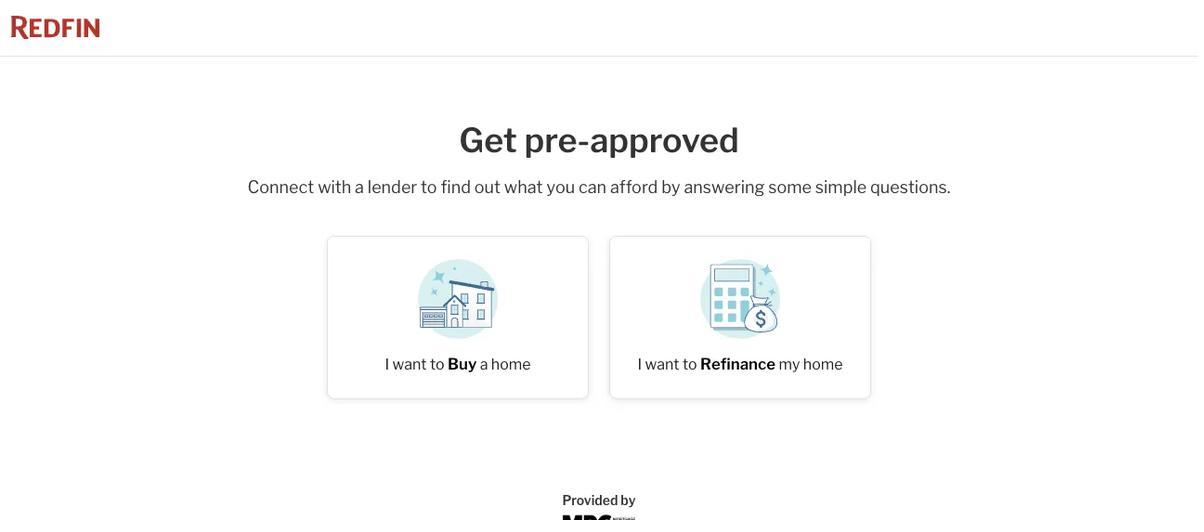 Task type: locate. For each thing, give the bounding box(es) containing it.
1 i from the left
[[385, 355, 389, 373]]

lender
[[368, 177, 417, 198]]

i
[[385, 355, 389, 373], [638, 355, 642, 373]]

to left buy
[[430, 355, 445, 373]]

option group
[[311, 218, 887, 417]]

2 want from the left
[[645, 355, 680, 373]]

get pre-approved
[[459, 119, 739, 160]]

0 horizontal spatial by
[[621, 493, 636, 508]]

0 horizontal spatial want
[[392, 355, 427, 373]]

want for buy
[[392, 355, 427, 373]]

to inside 'i want to buy a home'
[[430, 355, 445, 373]]

1 horizontal spatial want
[[645, 355, 680, 373]]

want left refinance
[[645, 355, 680, 373]]

i want to refinance my home
[[638, 355, 843, 373]]

to left refinance
[[683, 355, 697, 373]]

want inside 'i want to buy a home'
[[392, 355, 427, 373]]

i for refinance
[[638, 355, 642, 373]]

by up mortgage research center image
[[621, 493, 636, 508]]

i want to buy a home
[[385, 355, 531, 373]]

home right my
[[803, 355, 843, 373]]

2 i from the left
[[638, 355, 642, 373]]

can
[[579, 177, 607, 198]]

by right "afford"
[[662, 177, 680, 198]]

buy
[[448, 355, 477, 373]]

provided
[[562, 493, 618, 508]]

mortgage research center image
[[563, 515, 635, 520]]

1 want from the left
[[392, 355, 427, 373]]

a
[[355, 177, 364, 198], [480, 355, 488, 373]]

afford
[[610, 177, 658, 198]]

i inside i want to refinance my home
[[638, 355, 642, 373]]

1 horizontal spatial home
[[803, 355, 843, 373]]

connect with a lender to find out what you can afford by answering some simple questions.
[[248, 177, 951, 198]]

want inside i want to refinance my home
[[645, 355, 680, 373]]

0 vertical spatial by
[[662, 177, 680, 198]]

want left buy
[[392, 355, 427, 373]]

provided by
[[562, 493, 636, 508]]

home inside i want to refinance my home
[[803, 355, 843, 373]]

to inside i want to refinance my home
[[683, 355, 697, 373]]

to for refinance
[[683, 355, 697, 373]]

home right buy
[[491, 355, 531, 373]]

home for refinance
[[803, 355, 843, 373]]

0 horizontal spatial home
[[491, 355, 531, 373]]

1 horizontal spatial a
[[480, 355, 488, 373]]

to for buy
[[430, 355, 445, 373]]

1 vertical spatial a
[[480, 355, 488, 373]]

want
[[392, 355, 427, 373], [645, 355, 680, 373]]

some
[[768, 177, 812, 198]]

option group containing buy
[[311, 218, 887, 417]]

a right with
[[355, 177, 364, 198]]

0 horizontal spatial i
[[385, 355, 389, 373]]

a right buy
[[480, 355, 488, 373]]

1 horizontal spatial i
[[638, 355, 642, 373]]

1 horizontal spatial by
[[662, 177, 680, 198]]

approved
[[590, 119, 739, 160]]

with
[[318, 177, 351, 198]]

2 home from the left
[[803, 355, 843, 373]]

home
[[491, 355, 531, 373], [803, 355, 843, 373]]

0 horizontal spatial a
[[355, 177, 364, 198]]

i inside 'i want to buy a home'
[[385, 355, 389, 373]]

1 home from the left
[[491, 355, 531, 373]]

to
[[421, 177, 437, 198], [430, 355, 445, 373], [683, 355, 697, 373]]

1 vertical spatial by
[[621, 493, 636, 508]]

simple questions.
[[815, 177, 951, 198]]

home inside 'i want to buy a home'
[[491, 355, 531, 373]]

by
[[662, 177, 680, 198], [621, 493, 636, 508]]

get
[[459, 119, 517, 160]]

my
[[779, 355, 800, 373]]



Task type: vqa. For each thing, say whether or not it's contained in the screenshot.
the bottom On
no



Task type: describe. For each thing, give the bounding box(es) containing it.
out
[[474, 177, 501, 198]]

a inside 'i want to buy a home'
[[480, 355, 488, 373]]

pre-
[[524, 119, 590, 160]]

answering
[[684, 177, 765, 198]]

find
[[441, 177, 471, 198]]

what
[[504, 177, 543, 198]]

you
[[547, 177, 575, 198]]

i for buy
[[385, 355, 389, 373]]

home for buy
[[491, 355, 531, 373]]

to left the find
[[421, 177, 437, 198]]

want for refinance
[[645, 355, 680, 373]]

connect
[[248, 177, 314, 198]]

refinance
[[700, 355, 776, 373]]

0 vertical spatial a
[[355, 177, 364, 198]]



